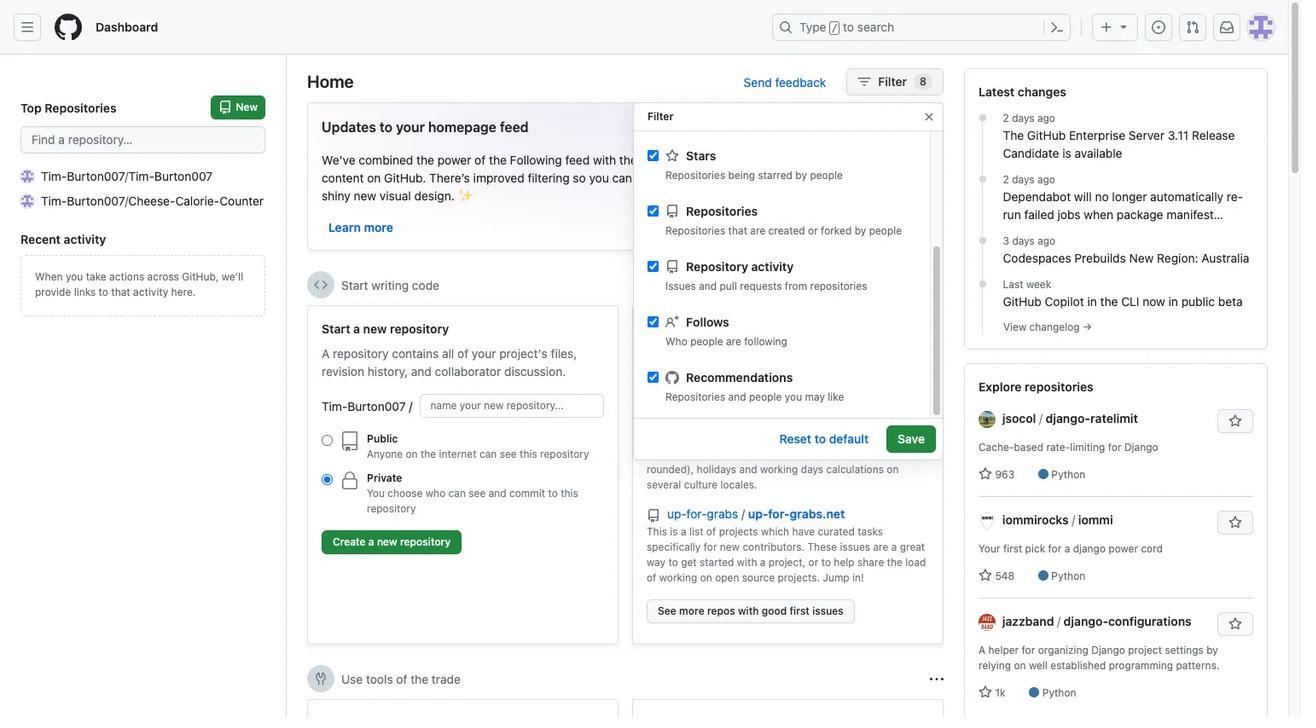Task type: describe. For each thing, give the bounding box(es) containing it.
this for joaomatossilva
[[647, 417, 667, 430]]

your up combined
[[396, 119, 425, 135]]

repositories for repositories
[[686, 204, 758, 218]]

the inside last week github copilot in the cli now in public beta
[[1101, 294, 1118, 309]]

a inside button
[[369, 536, 374, 549]]

see more repos with good first issues link
[[647, 600, 855, 624]]

working inside this project is a merge of several common datetime operations on the form of  extensions to system.datetime, including natural date difference text (precise and human rounded), holidays and working days calculations on several culture locales.
[[760, 463, 798, 476]]

/ up fast
[[706, 352, 709, 366]]

following
[[744, 335, 788, 348]]

1 horizontal spatial star image
[[979, 686, 993, 700]]

helper
[[989, 644, 1019, 657]]

extensions
[[773, 433, 824, 446]]

0 vertical spatial repositories
[[810, 280, 868, 293]]

available
[[1075, 146, 1123, 160]]

star image for iommirocks / iommi
[[979, 569, 993, 583]]

based
[[1014, 441, 1044, 454]]

requests
[[740, 280, 782, 293]]

internet
[[439, 448, 477, 461]]

burton007 for tim-burton007 / tim-burton007
[[67, 169, 125, 183]]

cli
[[1122, 294, 1140, 309]]

new up history,
[[363, 322, 387, 336]]

✨
[[458, 189, 473, 203]]

automatically
[[1151, 189, 1224, 204]]

the
[[1003, 128, 1024, 143]]

tim-burton007 / tim-burton007
[[41, 169, 213, 183]]

/ left iommi
[[1072, 513, 1076, 527]]

links
[[74, 286, 96, 299]]

form
[[735, 433, 757, 446]]

issues inside see more repos with good first issues link
[[813, 605, 844, 618]]

lock image
[[340, 471, 360, 492]]

who
[[666, 335, 688, 348]]

django- for ratelimit
[[1046, 411, 1091, 426]]

all inside the a repository contains all of your project's files, revision history, and collaborator discussion.
[[442, 347, 454, 361]]

may
[[805, 391, 825, 404]]

manifest
[[1167, 207, 1214, 222]]

new inside this is a list of projects which have curated tasks specifically for new contributors. these issues are a great way to get started with a project, or to help share the load of working on open source projects. jump in!
[[720, 541, 740, 554]]

on up natural
[[701, 433, 713, 446]]

/ up projects
[[742, 507, 745, 521]]

a left list
[[681, 526, 687, 539]]

star this repository image for iommirocks / iommi
[[1229, 516, 1243, 530]]

the inside this is a list of projects which have curated tasks specifically for new contributors. these issues are a great way to get started with a project, or to help share the load of working on open source projects. jump in!
[[887, 556, 903, 569]]

actions
[[109, 271, 144, 283]]

project's
[[499, 347, 548, 361]]

0 vertical spatial filter
[[879, 74, 907, 89]]

/ up cheese-
[[125, 169, 128, 183]]

to left search
[[843, 20, 854, 34]]

recent
[[20, 232, 61, 247]]

the up improved
[[489, 153, 507, 167]]

(precise
[[827, 448, 867, 461]]

0 horizontal spatial so
[[573, 171, 586, 185]]

days for dependabot
[[1012, 173, 1035, 186]]

iommirocks
[[1003, 513, 1069, 527]]

repo image for repository activity
[[666, 260, 679, 274]]

activity for recent activity
[[64, 232, 106, 247]]

you right how
[[819, 171, 839, 185]]

forked
[[821, 224, 852, 237]]

Top Repositories search field
[[20, 126, 265, 154]]

to down these
[[822, 556, 831, 569]]

feedback
[[775, 75, 827, 89]]

1 vertical spatial python
[[1052, 570, 1086, 583]]

for right limiting at the bottom
[[1108, 441, 1122, 454]]

django inside the a helper for organizing django project settings by relying on well established programming patterns.
[[1092, 644, 1126, 657]]

can inside public anyone on the internet can see this repository
[[480, 448, 497, 461]]

dashboard
[[96, 20, 158, 34]]

repositories for repositories that need your help
[[647, 322, 719, 336]]

repositories being starred by people
[[666, 169, 843, 182]]

2 gradle link from the left
[[712, 352, 749, 366]]

that for repositories that are created or forked by people
[[729, 224, 748, 237]]

starred
[[758, 169, 793, 182]]

trade
[[432, 672, 461, 687]]

grabs.net
[[790, 507, 845, 521]]

start writing code
[[341, 278, 440, 292]]

2 up- from the left
[[748, 507, 768, 521]]

there's
[[729, 153, 767, 167]]

can inside private you choose who can see and commit to this repository
[[449, 487, 466, 500]]

homepage image
[[55, 14, 82, 41]]

for inside this is a list of projects which have curated tasks specifically for new contributors. these issues are a great way to get started with a project, or to help share the load of working on open source projects. jump in!
[[704, 541, 717, 554]]

of down the joaomatossilva / datetimeextensions
[[760, 417, 770, 430]]

/ right jsocol
[[1040, 411, 1043, 426]]

who
[[426, 487, 446, 500]]

new inside new "link"
[[236, 101, 258, 114]]

feed up following
[[500, 119, 529, 135]]

adaptable, fast automation for all
[[647, 370, 807, 383]]

no
[[1095, 189, 1109, 204]]

2 gradle from the left
[[712, 352, 749, 366]]

is inside 2 days ago the github enterprise server 3.11 release candidate is available
[[1063, 146, 1072, 160]]

recent activity
[[20, 232, 106, 247]]

send feedback link
[[744, 73, 827, 91]]

explore repositories navigation
[[964, 364, 1268, 718]]

of right tools at the left bottom of page
[[396, 672, 407, 687]]

server
[[1129, 128, 1165, 143]]

configurations
[[1109, 615, 1192, 629]]

repo image for repositories
[[666, 204, 679, 218]]

patterns.
[[1177, 660, 1220, 673]]

people down automation on the bottom right of page
[[749, 391, 782, 404]]

for
[[641, 153, 659, 167]]

changelog
[[1030, 321, 1080, 334]]

activity for repository activity
[[751, 259, 794, 274]]

tasks
[[858, 526, 883, 539]]

datetime
[[854, 417, 900, 430]]

and down system.datetime,
[[870, 448, 888, 461]]

a for a repository contains all of your project's files, revision history, and collaborator discussion.
[[322, 347, 330, 361]]

all inside repositories that need your help element
[[796, 370, 807, 383]]

reset
[[780, 432, 812, 446]]

to inside button
[[815, 432, 826, 446]]

tim- for tim-burton007 /
[[322, 399, 348, 414]]

get ai-based coding suggestions element
[[632, 700, 944, 718]]

1 vertical spatial like
[[828, 391, 844, 404]]

2 days ago the github enterprise server 3.11 release candidate is available
[[1003, 112, 1235, 160]]

of inside we've combined the power of the following feed with the for you feed so there's one place to discover content on github. there's improved filtering so you can customize your feed exactly how you like it, and a shiny new visual design. ✨
[[475, 153, 486, 167]]

repositories inside explore repositories navigation
[[1025, 380, 1094, 394]]

culture
[[684, 479, 718, 492]]

create a new repository
[[333, 536, 451, 549]]

fast
[[702, 370, 720, 383]]

2 vertical spatial with
[[738, 605, 759, 618]]

get
[[681, 556, 697, 569]]

and down date
[[740, 463, 757, 476]]

1 vertical spatial several
[[647, 479, 681, 492]]

tools image
[[314, 673, 328, 686]]

→
[[1083, 321, 1092, 334]]

on inside public anyone on the internet can see this repository
[[406, 448, 418, 461]]

ago for is
[[1038, 112, 1056, 125]]

run
[[1003, 207, 1021, 222]]

jazzband
[[1003, 615, 1054, 629]]

load
[[906, 556, 926, 569]]

learn
[[329, 220, 361, 235]]

your inside we've combined the power of the following feed with the for you feed so there's one place to discover content on github. there's improved filtering so you can customize your feed exactly how you like it, and a shiny new visual design. ✨
[[695, 171, 720, 185]]

region:
[[1157, 251, 1199, 265]]

re-
[[1227, 189, 1244, 204]]

for inside the a helper for organizing django project settings by relying on well established programming patterns.
[[1022, 644, 1036, 657]]

1 for- from the left
[[687, 507, 707, 521]]

repositories for repositories and people you may like
[[666, 391, 726, 404]]

1 in from the left
[[1088, 294, 1097, 309]]

for up the joaomatossilva / datetimeextensions
[[780, 370, 793, 383]]

by inside the a helper for organizing django project settings by relying on well established programming patterns.
[[1207, 644, 1219, 657]]

repositories for repositories that are created or forked by people
[[666, 224, 726, 237]]

feed down 'there's'
[[723, 171, 747, 185]]

with inside this is a list of projects which have curated tasks specifically for new contributors. these issues are a great way to get started with a project, or to help share the load of working on open source projects. jump in!
[[737, 556, 757, 569]]

why am i seeing this? image for start writing code
[[930, 279, 944, 292]]

feed up 'customize'
[[685, 153, 709, 167]]

star this repository image
[[1229, 618, 1243, 632]]

code image
[[314, 278, 328, 292]]

django
[[1073, 543, 1106, 556]]

/ up merge
[[752, 399, 756, 413]]

github inside 2 days ago the github enterprise server 3.11 release candidate is available
[[1028, 128, 1066, 143]]

learn more
[[329, 220, 393, 235]]

rounded),
[[647, 463, 694, 476]]

that inside when you take actions across github, we'll provide links to that activity here.
[[111, 286, 130, 299]]

on inside we've combined the power of the following feed with the for you feed so there's one place to discover content on github. there's improved filtering so you can customize your feed exactly how you like it, and a shiny new visual design. ✨
[[367, 171, 381, 185]]

latest changes
[[979, 84, 1067, 99]]

1 horizontal spatial several
[[773, 417, 807, 430]]

beta
[[1219, 294, 1243, 309]]

activity inside when you take actions across github, we'll provide links to that activity here.
[[133, 286, 168, 299]]

Repository name text field
[[420, 394, 604, 418]]

0 vertical spatial django
[[1125, 441, 1159, 454]]

dot fill image for codespaces prebuilds new region: australia
[[976, 234, 990, 248]]

we've combined the power of the following feed with the for you feed so there's one place to discover content on github. there's improved filtering so you can customize your feed exactly how you like it, and a shiny new visual design. ✨
[[322, 153, 908, 203]]

0 vertical spatial so
[[713, 153, 726, 167]]

we've
[[322, 153, 356, 167]]

@jsocol profile image
[[979, 412, 996, 429]]

filtering
[[528, 171, 570, 185]]

and inside the a repository contains all of your project's files, revision history, and collaborator discussion.
[[411, 364, 432, 379]]

0 vertical spatial help
[[808, 322, 833, 336]]

filter image
[[858, 75, 872, 89]]

1 horizontal spatial by
[[855, 224, 867, 237]]

date
[[730, 448, 751, 461]]

projects.
[[778, 572, 820, 585]]

a left great
[[892, 541, 897, 554]]

the left trade
[[411, 672, 429, 687]]

django- for configurations
[[1064, 615, 1109, 629]]

public
[[1182, 294, 1215, 309]]

person add image
[[666, 315, 679, 329]]

new inside button
[[377, 536, 397, 549]]

repositories that are created or forked by people
[[666, 224, 902, 237]]

star image for jsocol / django-ratelimit
[[979, 468, 993, 481]]

mark github image
[[666, 371, 679, 384]]

the inside public anyone on the internet can see this repository
[[421, 448, 436, 461]]

copilot
[[1045, 294, 1085, 309]]

start for start a new repository
[[322, 322, 350, 336]]

you up 'customize'
[[662, 153, 682, 167]]

0 horizontal spatial repo image
[[340, 432, 360, 452]]

we'll
[[222, 271, 243, 283]]

Find a repository… text field
[[20, 126, 265, 154]]

on inside this is a list of projects which have curated tasks specifically for new contributors. these issues are a great way to get started with a project, or to help share the load of working on open source projects. jump in!
[[700, 572, 712, 585]]

on inside the a helper for organizing django project settings by relying on well established programming patterns.
[[1014, 660, 1026, 673]]

failed
[[1025, 207, 1055, 222]]

people right forked
[[869, 224, 902, 237]]

repository up contains
[[390, 322, 449, 336]]

3 days ago codespaces prebuilds new region: australia
[[1003, 235, 1250, 265]]

locales.
[[721, 479, 758, 492]]

1 vertical spatial repo image
[[647, 510, 661, 523]]

take
[[86, 271, 106, 283]]

like inside we've combined the power of the following feed with the for you feed so there's one place to discover content on github. there's improved filtering so you can customize your feed exactly how you like it, and a shiny new visual design. ✨
[[842, 171, 861, 185]]

which
[[761, 526, 790, 539]]

star this repository image for jsocol / django-ratelimit
[[1229, 415, 1243, 428]]

and left pull
[[699, 280, 717, 293]]

for right the pick
[[1049, 543, 1062, 556]]

place
[[793, 153, 823, 167]]

settings
[[1165, 644, 1204, 657]]

/ down 'tim-burton007 / tim-burton007'
[[125, 194, 128, 208]]

text
[[806, 448, 825, 461]]

burton007 for tim-burton007 /
[[348, 399, 406, 414]]

use
[[341, 672, 363, 687]]

the left for
[[619, 153, 637, 167]]

dependabot
[[1003, 189, 1071, 204]]

cheese calorie counter image
[[20, 194, 34, 208]]

tim- up cheese-
[[128, 169, 154, 183]]

code
[[412, 278, 440, 292]]

a up revision
[[353, 322, 360, 336]]

enterprise
[[1069, 128, 1126, 143]]

is inside this is a list of projects which have curated tasks specifically for new contributors. these issues are a great way to get started with a project, or to help share the load of working on open source projects. jump in!
[[670, 526, 678, 539]]

prebuilds
[[1075, 251, 1126, 265]]

and inside private you choose who can see and commit to this repository
[[489, 487, 507, 500]]

or inside this is a list of projects which have curated tasks specifically for new contributors. these issues are a great way to get started with a project, or to help share the load of working on open source projects. jump in!
[[809, 556, 819, 569]]

tim- for tim-burton007 / tim-burton007
[[41, 169, 67, 183]]

repository inside the a repository contains all of your project's files, revision history, and collaborator discussion.
[[333, 347, 389, 361]]

system.datetime,
[[840, 433, 927, 446]]

/ up organizing
[[1058, 615, 1061, 629]]

it,
[[864, 171, 874, 185]]

power inside explore repositories navigation
[[1109, 543, 1139, 556]]

established
[[1051, 660, 1106, 673]]



Task type: locate. For each thing, give the bounding box(es) containing it.
that up repository activity
[[729, 224, 748, 237]]

1 up- from the left
[[667, 507, 687, 521]]

days inside 2 days ago dependabot will no longer automatically re- run failed jobs when package manifest changes
[[1012, 173, 1035, 186]]

up- up "which"
[[748, 507, 768, 521]]

when you take actions across github, we'll provide links to that activity here.
[[35, 271, 243, 299]]

repository inside public anyone on the internet can see this repository
[[540, 448, 589, 461]]

this project is a merge of several common datetime operations on the form of  extensions to system.datetime, including natural date difference text (precise and human rounded), holidays and working days calculations on several culture locales.
[[647, 417, 927, 492]]

this is a list of projects which have curated tasks specifically for new contributors. these issues are a great way to get started with a project, or to help share the load of working on open source projects. jump in!
[[647, 526, 926, 585]]

calculations
[[827, 463, 884, 476]]

this inside this project is a merge of several common datetime operations on the form of  extensions to system.datetime, including natural date difference text (precise and human rounded), holidays and working days calculations on several culture locales.
[[647, 417, 667, 430]]

2 star this repository image from the top
[[1229, 516, 1243, 530]]

1 vertical spatial why am i seeing this? image
[[930, 673, 944, 687]]

close menu image
[[923, 110, 936, 124]]

repositories for repositories being starred by people
[[666, 169, 726, 182]]

None radio
[[322, 435, 333, 446], [322, 475, 333, 486], [322, 435, 333, 446], [322, 475, 333, 486]]

people up gradle / gradle
[[691, 335, 723, 348]]

1 vertical spatial django-
[[1064, 615, 1109, 629]]

see inside private you choose who can see and commit to this repository
[[469, 487, 486, 500]]

or
[[808, 224, 818, 237], [809, 556, 819, 569]]

star image down your
[[979, 569, 993, 583]]

2 repo image from the top
[[666, 260, 679, 274]]

this for up-for-grabs
[[647, 526, 667, 539]]

0 horizontal spatial working
[[660, 572, 698, 585]]

repo image
[[340, 432, 360, 452], [647, 510, 661, 523]]

australia
[[1202, 251, 1250, 265]]

public
[[367, 433, 398, 446]]

1 star image from the top
[[979, 468, 993, 481]]

1 repo image from the top
[[666, 204, 679, 218]]

1 horizontal spatial gradle link
[[712, 352, 749, 366]]

one
[[770, 153, 790, 167]]

a repository contains all of your project's files, revision history, and collaborator discussion.
[[322, 347, 577, 379]]

specifically
[[647, 541, 701, 554]]

ago inside 3 days ago codespaces prebuilds new region: australia
[[1038, 235, 1056, 248]]

can
[[612, 171, 632, 185], [480, 448, 497, 461], [449, 487, 466, 500]]

command palette image
[[1051, 20, 1064, 34]]

1 vertical spatial github
[[1003, 294, 1042, 309]]

1 vertical spatial a
[[979, 644, 986, 657]]

1 vertical spatial star image
[[979, 686, 993, 700]]

0 vertical spatial issues
[[840, 541, 871, 554]]

repo image down 'customize'
[[666, 204, 679, 218]]

1 vertical spatial power
[[1109, 543, 1139, 556]]

to down take
[[99, 286, 108, 299]]

python for ratelimit
[[1052, 469, 1086, 481]]

0 horizontal spatial activity
[[64, 232, 106, 247]]

repo image up specifically
[[647, 510, 661, 523]]

0 vertical spatial ago
[[1038, 112, 1056, 125]]

1 2 from the top
[[1003, 112, 1009, 125]]

1 horizontal spatial help
[[834, 556, 855, 569]]

repository activity
[[686, 259, 794, 274]]

project,
[[769, 556, 806, 569]]

1 vertical spatial ago
[[1038, 173, 1056, 186]]

1 vertical spatial see
[[469, 487, 486, 500]]

1 horizontal spatial up-
[[748, 507, 768, 521]]

first
[[1004, 543, 1023, 556], [790, 605, 810, 618]]

here.
[[171, 286, 196, 299]]

1 horizontal spatial a
[[979, 644, 986, 657]]

of right form
[[760, 433, 770, 446]]

days up dependabot
[[1012, 173, 1035, 186]]

1 vertical spatial with
[[737, 556, 757, 569]]

0 horizontal spatial project
[[670, 417, 704, 430]]

0 horizontal spatial gradle
[[667, 352, 702, 366]]

tim-burton007 /
[[322, 399, 413, 414]]

0 horizontal spatial first
[[790, 605, 810, 618]]

0 horizontal spatial a
[[322, 347, 330, 361]]

0 vertical spatial changes
[[1018, 84, 1067, 99]]

1 vertical spatial help
[[834, 556, 855, 569]]

2 horizontal spatial are
[[873, 541, 889, 554]]

0 horizontal spatial all
[[442, 347, 454, 361]]

days inside this project is a merge of several common datetime operations on the form of  extensions to system.datetime, including natural date difference text (precise and human rounded), holidays and working days calculations on several culture locales.
[[801, 463, 824, 476]]

days inside 2 days ago the github enterprise server 3.11 release candidate is available
[[1012, 112, 1035, 125]]

can left 'customize'
[[612, 171, 632, 185]]

/ inside type / to search
[[832, 22, 838, 34]]

0 vertical spatial by
[[796, 169, 807, 182]]

python down the "cache-based rate-limiting for django"
[[1052, 469, 1086, 481]]

1 dot fill image from the top
[[976, 111, 990, 125]]

days for codespaces
[[1013, 235, 1035, 248]]

of down way
[[647, 572, 657, 585]]

by up patterns.
[[1207, 644, 1219, 657]]

dot fill image
[[976, 111, 990, 125], [976, 234, 990, 248], [976, 277, 990, 291]]

this inside this is a list of projects which have curated tasks specifically for new contributors. these issues are a great way to get started with a project, or to help share the load of working on open source projects. jump in!
[[647, 526, 667, 539]]

and inside we've combined the power of the following feed with the for you feed so there's one place to discover content on github. there's improved filtering so you can customize your feed exactly how you like it, and a shiny new visual design. ✨
[[878, 171, 898, 185]]

star image inside menu
[[666, 149, 679, 163]]

power inside we've combined the power of the following feed with the for you feed so there's one place to discover content on github. there's improved filtering so you can customize your feed exactly how you like it, and a shiny new visual design. ✨
[[438, 153, 471, 167]]

this inside private you choose who can see and commit to this repository
[[561, 487, 579, 500]]

dot fill image
[[976, 172, 990, 186]]

2 why am i seeing this? image from the top
[[930, 673, 944, 687]]

django down ratelimit
[[1125, 441, 1159, 454]]

3 dot fill image from the top
[[976, 277, 990, 291]]

2 vertical spatial that
[[722, 322, 745, 336]]

well
[[1029, 660, 1048, 673]]

repository up commit
[[540, 448, 589, 461]]

2 vertical spatial are
[[873, 541, 889, 554]]

start up revision
[[322, 322, 350, 336]]

candidate
[[1003, 146, 1060, 160]]

a inside explore repositories navigation
[[1065, 543, 1070, 556]]

@jazzband profile image
[[979, 615, 996, 632]]

can inside we've combined the power of the following feed with the for you feed so there's one place to discover content on github. there's improved filtering so you can customize your feed exactly how you like it, and a shiny new visual design. ✨
[[612, 171, 632, 185]]

0 horizontal spatial power
[[438, 153, 471, 167]]

repo image
[[666, 204, 679, 218], [666, 260, 679, 274]]

first right good
[[790, 605, 810, 618]]

are for follows
[[726, 335, 742, 348]]

0 horizontal spatial by
[[796, 169, 807, 182]]

see inside public anyone on the internet can see this repository
[[500, 448, 517, 461]]

power
[[438, 153, 471, 167], [1109, 543, 1139, 556]]

are for repositories
[[751, 224, 766, 237]]

explore element
[[964, 68, 1268, 718]]

your up collaborator
[[472, 347, 496, 361]]

0 horizontal spatial repositories
[[810, 280, 868, 293]]

1 vertical spatial are
[[726, 335, 742, 348]]

0 vertical spatial activity
[[64, 232, 106, 247]]

people down place
[[810, 169, 843, 182]]

a up source
[[760, 556, 766, 569]]

0 horizontal spatial gradle link
[[667, 352, 706, 366]]

0 vertical spatial star image
[[979, 468, 993, 481]]

tim- inside create a new repository element
[[322, 399, 348, 414]]

2 or from the top
[[809, 556, 819, 569]]

good
[[762, 605, 787, 618]]

with left good
[[738, 605, 759, 618]]

codespaces
[[1003, 251, 1072, 265]]

start for start writing code
[[341, 278, 368, 292]]

0 horizontal spatial filter
[[648, 110, 674, 123]]

/ inside create a new repository element
[[409, 399, 413, 414]]

curated
[[818, 526, 855, 539]]

2 for- from the left
[[768, 507, 790, 521]]

project inside the a helper for organizing django project settings by relying on well established programming patterns.
[[1128, 644, 1162, 657]]

0 vertical spatial or
[[808, 224, 818, 237]]

you
[[367, 487, 385, 500]]

to inside private you choose who can see and commit to this repository
[[548, 487, 558, 500]]

feed
[[500, 119, 529, 135], [565, 153, 590, 167], [685, 153, 709, 167], [723, 171, 747, 185]]

0 vertical spatial django-
[[1046, 411, 1091, 426]]

github.
[[384, 171, 426, 185]]

1 horizontal spatial in
[[1169, 294, 1179, 309]]

2 vertical spatial by
[[1207, 644, 1219, 657]]

this up specifically
[[647, 526, 667, 539]]

and
[[878, 171, 898, 185], [699, 280, 717, 293], [411, 364, 432, 379], [729, 391, 746, 404], [870, 448, 888, 461], [740, 463, 757, 476], [489, 487, 507, 500]]

tim- for tim-burton007 / cheese-calorie-counter
[[41, 194, 67, 208]]

1 or from the top
[[808, 224, 818, 237]]

days inside 3 days ago codespaces prebuilds new region: australia
[[1013, 235, 1035, 248]]

repositories up repository
[[666, 224, 726, 237]]

writing
[[372, 278, 409, 292]]

days for the
[[1012, 112, 1035, 125]]

calorie-
[[175, 194, 220, 208]]

2 horizontal spatial activity
[[751, 259, 794, 274]]

public anyone on the internet can see this repository
[[367, 433, 589, 461]]

why am i seeing this? image
[[930, 279, 944, 292], [930, 673, 944, 687]]

the up github.
[[417, 153, 434, 167]]

is left available
[[1063, 146, 1072, 160]]

repository down choose
[[367, 503, 416, 516]]

to
[[843, 20, 854, 34], [380, 119, 393, 135], [826, 153, 838, 167], [99, 286, 108, 299], [815, 432, 826, 446], [827, 433, 837, 446], [548, 487, 558, 500], [669, 556, 678, 569], [822, 556, 831, 569]]

repo image up issues
[[666, 260, 679, 274]]

changes right latest
[[1018, 84, 1067, 99]]

first inside repositories that need your help element
[[790, 605, 810, 618]]

1 horizontal spatial new
[[1130, 251, 1154, 265]]

up- up specifically
[[667, 507, 687, 521]]

cheese-
[[128, 194, 175, 208]]

1 vertical spatial all
[[796, 370, 807, 383]]

2 in from the left
[[1169, 294, 1179, 309]]

by down place
[[796, 169, 807, 182]]

1 vertical spatial star image
[[979, 569, 993, 583]]

that down actions
[[111, 286, 130, 299]]

1 vertical spatial can
[[480, 448, 497, 461]]

adaptable,
[[647, 370, 699, 383]]

create
[[333, 536, 366, 549]]

to inside when you take actions across github, we'll provide links to that activity here.
[[99, 286, 108, 299]]

1 vertical spatial new
[[1130, 251, 1154, 265]]

tim-burton007 / cheese-calorie-counter
[[41, 194, 264, 208]]

week
[[1027, 278, 1052, 291]]

contains
[[392, 347, 439, 361]]

a for a helper for organizing django project settings by relying on well established programming patterns.
[[979, 644, 986, 657]]

0 vertical spatial dot fill image
[[976, 111, 990, 125]]

0 horizontal spatial star image
[[666, 149, 679, 163]]

gradle
[[667, 352, 702, 366], [712, 352, 749, 366]]

burton007 up calorie- on the left top of page
[[154, 169, 213, 183]]

0 vertical spatial that
[[729, 224, 748, 237]]

see up commit
[[500, 448, 517, 461]]

repositories that need your help element
[[632, 306, 944, 645]]

1 horizontal spatial all
[[796, 370, 807, 383]]

1 vertical spatial that
[[111, 286, 130, 299]]

see right who
[[469, 487, 486, 500]]

in right now
[[1169, 294, 1179, 309]]

new inside we've combined the power of the following feed with the for you feed so there's one place to discover content on github. there's improved filtering so you can customize your feed exactly how you like it, and a shiny new visual design. ✨
[[354, 189, 376, 203]]

dot fill image for github copilot in the cli now in public beta
[[976, 277, 990, 291]]

plus image
[[1100, 20, 1114, 34]]

this up operations
[[647, 417, 667, 430]]

tim burton007 image
[[20, 169, 34, 183]]

when
[[35, 271, 63, 283]]

ago for failed
[[1038, 173, 1056, 186]]

your right need
[[780, 322, 805, 336]]

iommirocks / iommi
[[1003, 513, 1114, 527]]

0 horizontal spatial for-
[[687, 507, 707, 521]]

have
[[792, 526, 815, 539]]

jazzband / django-configurations
[[1003, 615, 1192, 629]]

1k
[[993, 687, 1006, 700]]

ago down latest changes
[[1038, 112, 1056, 125]]

gradle link down who
[[667, 352, 706, 366]]

this
[[520, 448, 537, 461], [561, 487, 579, 500]]

1 horizontal spatial more
[[679, 605, 705, 618]]

menu
[[634, 0, 930, 418]]

star image down cache-
[[979, 468, 993, 481]]

triangle down image
[[1117, 20, 1131, 33]]

help inside this is a list of projects which have curated tasks specifically for new contributors. these issues are a great way to get started with a project, or to help share the load of working on open source projects. jump in!
[[834, 556, 855, 569]]

being
[[729, 169, 755, 182]]

0 vertical spatial python
[[1052, 469, 1086, 481]]

python for configurations
[[1043, 687, 1077, 700]]

None checkbox
[[648, 150, 659, 161], [648, 206, 659, 217], [648, 150, 659, 161], [648, 206, 659, 217]]

ago inside 2 days ago dependabot will no longer automatically re- run failed jobs when package manifest changes
[[1038, 173, 1056, 186]]

notifications image
[[1220, 20, 1234, 34]]

0 horizontal spatial this
[[520, 448, 537, 461]]

None checkbox
[[648, 261, 659, 272], [648, 317, 659, 328], [648, 372, 659, 383], [648, 261, 659, 272], [648, 317, 659, 328], [648, 372, 659, 383]]

including
[[647, 448, 691, 461]]

following
[[510, 153, 562, 167]]

new
[[354, 189, 376, 203], [363, 322, 387, 336], [377, 536, 397, 549], [720, 541, 740, 554]]

2 inside 2 days ago dependabot will no longer automatically re- run failed jobs when package manifest changes
[[1003, 173, 1009, 186]]

why am i seeing this? image for use tools of the trade
[[930, 673, 944, 687]]

to inside we've combined the power of the following feed with the for you feed so there's one place to discover content on github. there's improved filtering so you can customize your feed exactly how you like it, and a shiny new visual design. ✨
[[826, 153, 838, 167]]

changes down failed
[[1003, 225, 1050, 240]]

combined
[[359, 153, 413, 167]]

0 vertical spatial working
[[760, 463, 798, 476]]

1 vertical spatial first
[[790, 605, 810, 618]]

follows
[[686, 315, 730, 329]]

1 vertical spatial filter
[[648, 110, 674, 123]]

relying
[[979, 660, 1011, 673]]

2 for the github enterprise server 3.11 release candidate is available
[[1003, 112, 1009, 125]]

operations
[[647, 433, 698, 446]]

the up natural
[[716, 433, 732, 446]]

pull
[[720, 280, 737, 293]]

star this repository image
[[1229, 415, 1243, 428], [1229, 516, 1243, 530]]

repository inside private you choose who can see and commit to this repository
[[367, 503, 416, 516]]

0 vertical spatial a
[[322, 347, 330, 361]]

repository down who
[[400, 536, 451, 549]]

issue opened image
[[1152, 20, 1166, 34]]

burton007 for tim-burton007 / cheese-calorie-counter
[[67, 194, 125, 208]]

1 vertical spatial by
[[855, 224, 867, 237]]

1 this from the top
[[647, 417, 667, 430]]

to inside this project is a merge of several common datetime operations on the form of  extensions to system.datetime, including natural date difference text (precise and human rounded), holidays and working days calculations on several culture locales.
[[827, 433, 837, 446]]

github inside last week github copilot in the cli now in public beta
[[1003, 294, 1042, 309]]

gradle link down the who people are following
[[712, 352, 749, 366]]

2 inside 2 days ago the github enterprise server 3.11 release candidate is available
[[1003, 112, 1009, 125]]

a inside this project is a merge of several common datetime operations on the form of  extensions to system.datetime, including natural date difference text (precise and human rounded), holidays and working days calculations on several culture locales.
[[718, 417, 724, 430]]

1 vertical spatial so
[[573, 171, 586, 185]]

you
[[662, 153, 682, 167], [589, 171, 609, 185], [819, 171, 839, 185], [66, 271, 83, 283], [785, 391, 802, 404]]

0 horizontal spatial see
[[469, 487, 486, 500]]

activity inside menu
[[751, 259, 794, 274]]

view changelog → link
[[1004, 321, 1092, 334]]

up-for-grabs link
[[667, 507, 742, 521]]

for-
[[687, 507, 707, 521], [768, 507, 790, 521]]

1 horizontal spatial repositories
[[1025, 380, 1094, 394]]

project inside this project is a merge of several common datetime operations on the form of  extensions to system.datetime, including natural date difference text (precise and human rounded), holidays and working days calculations on several culture locales.
[[670, 417, 704, 430]]

2 this from the top
[[647, 526, 667, 539]]

repository up revision
[[333, 347, 389, 361]]

1 gradle link from the left
[[667, 352, 706, 366]]

start a new repository
[[322, 322, 449, 336]]

or inside menu
[[808, 224, 818, 237]]

provide
[[35, 286, 71, 299]]

ago inside 2 days ago the github enterprise server 3.11 release candidate is available
[[1038, 112, 1056, 125]]

1 vertical spatial working
[[660, 572, 698, 585]]

2 dot fill image from the top
[[976, 234, 990, 248]]

548
[[993, 570, 1015, 583]]

default
[[829, 432, 869, 446]]

burton007 inside create a new repository element
[[348, 399, 406, 414]]

create a new repository element
[[322, 320, 604, 562]]

2 vertical spatial ago
[[1038, 235, 1056, 248]]

@iommirocks profile image
[[979, 513, 996, 530]]

0 horizontal spatial are
[[726, 335, 742, 348]]

2 vertical spatial dot fill image
[[976, 277, 990, 291]]

for up started
[[704, 541, 717, 554]]

you left may
[[785, 391, 802, 404]]

repositories
[[810, 280, 868, 293], [1025, 380, 1094, 394]]

filter up for
[[648, 110, 674, 123]]

0 horizontal spatial help
[[808, 322, 833, 336]]

dot fill image for the github enterprise server 3.11 release candidate is available
[[976, 111, 990, 125]]

a inside the a helper for organizing django project settings by relying on well established programming patterns.
[[979, 644, 986, 657]]

to up "text"
[[815, 432, 826, 446]]

this inside public anyone on the internet can see this repository
[[520, 448, 537, 461]]

stars
[[686, 149, 716, 163]]

1 horizontal spatial project
[[1128, 644, 1162, 657]]

to right commit
[[548, 487, 558, 500]]

the inside this project is a merge of several common datetime operations on the form of  extensions to system.datetime, including natural date difference text (precise and human rounded), holidays and working days calculations on several culture locales.
[[716, 433, 732, 446]]

menu containing stars
[[634, 0, 930, 418]]

a inside we've combined the power of the following feed with the for you feed so there's one place to discover content on github. there's improved filtering so you can customize your feed exactly how you like it, and a shiny new visual design. ✨
[[901, 171, 908, 185]]

1 star this repository image from the top
[[1229, 415, 1243, 428]]

you up links at the left top
[[66, 271, 83, 283]]

tim- down revision
[[322, 399, 348, 414]]

1 gradle from the left
[[667, 352, 702, 366]]

1 why am i seeing this? image from the top
[[930, 279, 944, 292]]

more for see
[[679, 605, 705, 618]]

0 vertical spatial 2
[[1003, 112, 1009, 125]]

are inside this is a list of projects which have curated tasks specifically for new contributors. these issues are a great way to get started with a project, or to help share the load of working on open source projects. jump in!
[[873, 541, 889, 554]]

1 vertical spatial this
[[561, 487, 579, 500]]

django- up the "cache-based rate-limiting for django"
[[1046, 411, 1091, 426]]

0 vertical spatial this
[[647, 417, 667, 430]]

2 vertical spatial can
[[449, 487, 466, 500]]

2 for dependabot will no longer automatically re- run failed jobs when package manifest changes
[[1003, 173, 1009, 186]]

the left load on the bottom right
[[887, 556, 903, 569]]

so left 'there's'
[[713, 153, 726, 167]]

2 horizontal spatial by
[[1207, 644, 1219, 657]]

like
[[842, 171, 861, 185], [828, 391, 844, 404]]

on down started
[[700, 572, 712, 585]]

you right filtering
[[589, 171, 609, 185]]

your inside the a repository contains all of your project's files, revision history, and collaborator discussion.
[[472, 347, 496, 361]]

star image
[[979, 468, 993, 481], [979, 569, 993, 583]]

1 vertical spatial project
[[1128, 644, 1162, 657]]

1 vertical spatial is
[[707, 417, 715, 430]]

repositories down 'being'
[[686, 204, 758, 218]]

of inside the a repository contains all of your project's files, revision history, and collaborator discussion.
[[458, 347, 469, 361]]

github,
[[182, 271, 219, 283]]

ago
[[1038, 112, 1056, 125], [1038, 173, 1056, 186], [1038, 235, 1056, 248]]

0 horizontal spatial several
[[647, 479, 681, 492]]

when
[[1084, 207, 1114, 222]]

ago up dependabot
[[1038, 173, 1056, 186]]

is inside this project is a merge of several common datetime operations on the form of  extensions to system.datetime, including natural date difference text (precise and human rounded), holidays and working days calculations on several culture locales.
[[707, 417, 715, 430]]

dot fill image left the 3
[[976, 234, 990, 248]]

learn more link
[[329, 220, 393, 235]]

repositories and people you may like
[[666, 391, 844, 404]]

1 horizontal spatial are
[[751, 224, 766, 237]]

0 vertical spatial several
[[773, 417, 807, 430]]

in
[[1088, 294, 1097, 309], [1169, 294, 1179, 309]]

days down "text"
[[801, 463, 824, 476]]

to up combined
[[380, 119, 393, 135]]

start inside create a new repository element
[[322, 322, 350, 336]]

1 horizontal spatial activity
[[133, 286, 168, 299]]

git pull request image
[[1186, 20, 1200, 34]]

several down rounded), in the bottom of the page
[[647, 479, 681, 492]]

repositories down stars
[[666, 169, 726, 182]]

star image
[[666, 149, 679, 163], [979, 686, 993, 700]]

changes inside 2 days ago dependabot will no longer automatically re- run failed jobs when package manifest changes
[[1003, 225, 1050, 240]]

1 vertical spatial issues
[[813, 605, 844, 618]]

1 vertical spatial django
[[1092, 644, 1126, 657]]

on right anyone
[[406, 448, 418, 461]]

1 horizontal spatial can
[[480, 448, 497, 461]]

and down recommendations
[[729, 391, 746, 404]]

with inside we've combined the power of the following feed with the for you feed so there's one place to discover content on github. there's improved filtering so you can customize your feed exactly how you like it, and a shiny new visual design. ✨
[[593, 153, 616, 167]]

1 vertical spatial changes
[[1003, 225, 1050, 240]]

2 star image from the top
[[979, 569, 993, 583]]

datetimeextensions
[[759, 399, 876, 413]]

joaomatossilva / datetimeextensions
[[667, 399, 876, 413]]

a inside the a repository contains all of your project's files, revision history, and collaborator discussion.
[[322, 347, 330, 361]]

django down jazzband / django-configurations
[[1092, 644, 1126, 657]]

0 vertical spatial power
[[438, 153, 471, 167]]

on down the human
[[887, 463, 899, 476]]

star image down relying
[[979, 686, 993, 700]]

github down last
[[1003, 294, 1042, 309]]

help up jump
[[834, 556, 855, 569]]

that for repositories that need your help
[[722, 322, 745, 336]]

now
[[1143, 294, 1166, 309]]

you inside menu
[[785, 391, 802, 404]]

these
[[808, 541, 837, 554]]

2 horizontal spatial is
[[1063, 146, 1072, 160]]

0 vertical spatial can
[[612, 171, 632, 185]]

github up candidate at the right of page
[[1028, 128, 1066, 143]]

grabs
[[707, 507, 738, 521]]

a
[[901, 171, 908, 185], [353, 322, 360, 336], [718, 417, 724, 430], [681, 526, 687, 539], [369, 536, 374, 549], [892, 541, 897, 554], [1065, 543, 1070, 556], [760, 556, 766, 569]]

0 vertical spatial github
[[1028, 128, 1066, 143]]

0 horizontal spatial is
[[670, 526, 678, 539]]

0 horizontal spatial can
[[449, 487, 466, 500]]

for up the well
[[1022, 644, 1036, 657]]

1 horizontal spatial first
[[1004, 543, 1023, 556]]

0 vertical spatial with
[[593, 153, 616, 167]]

first inside explore repositories navigation
[[1004, 543, 1023, 556]]

x image
[[916, 119, 929, 133]]

from
[[785, 280, 807, 293]]

a down the joaomatossilva link
[[718, 417, 724, 430]]

repositories right top
[[45, 100, 117, 115]]

1 horizontal spatial filter
[[879, 74, 907, 89]]

feed up filtering
[[565, 153, 590, 167]]

1 horizontal spatial so
[[713, 153, 726, 167]]

more for learn
[[364, 220, 393, 235]]

repository inside button
[[400, 536, 451, 549]]

simplify your development workflow with a gui element
[[307, 700, 619, 718]]

in up →
[[1088, 294, 1097, 309]]

homepage
[[428, 119, 497, 135]]

you inside when you take actions across github, we'll provide links to that activity here.
[[66, 271, 83, 283]]

repositories up gradle / gradle
[[647, 322, 719, 336]]

new right create
[[377, 536, 397, 549]]

are up share
[[873, 541, 889, 554]]

0 vertical spatial project
[[670, 417, 704, 430]]

2 2 from the top
[[1003, 173, 1009, 186]]

1 vertical spatial activity
[[751, 259, 794, 274]]

2 horizontal spatial can
[[612, 171, 632, 185]]

working inside this is a list of projects which have curated tasks specifically for new contributors. these issues are a great way to get started with a project, or to help share the load of working on open source projects. jump in!
[[660, 572, 698, 585]]

1 horizontal spatial gradle
[[712, 352, 749, 366]]

this up commit
[[520, 448, 537, 461]]

to down specifically
[[669, 556, 678, 569]]

activity up the issues and pull requests from repositories
[[751, 259, 794, 274]]

more inside repositories that need your help element
[[679, 605, 705, 618]]

1 vertical spatial dot fill image
[[976, 234, 990, 248]]

power up there's
[[438, 153, 471, 167]]

tim- right cheese calorie counter icon
[[41, 194, 67, 208]]

issues inside this is a list of projects which have curated tasks specifically for new contributors. these issues are a great way to get started with a project, or to help share the load of working on open source projects. jump in!
[[840, 541, 871, 554]]

source
[[742, 572, 775, 585]]

activity down across
[[133, 286, 168, 299]]

new inside 3 days ago codespaces prebuilds new region: australia
[[1130, 251, 1154, 265]]

of right list
[[707, 526, 716, 539]]



Task type: vqa. For each thing, say whether or not it's contained in the screenshot.
gradle link
yes



